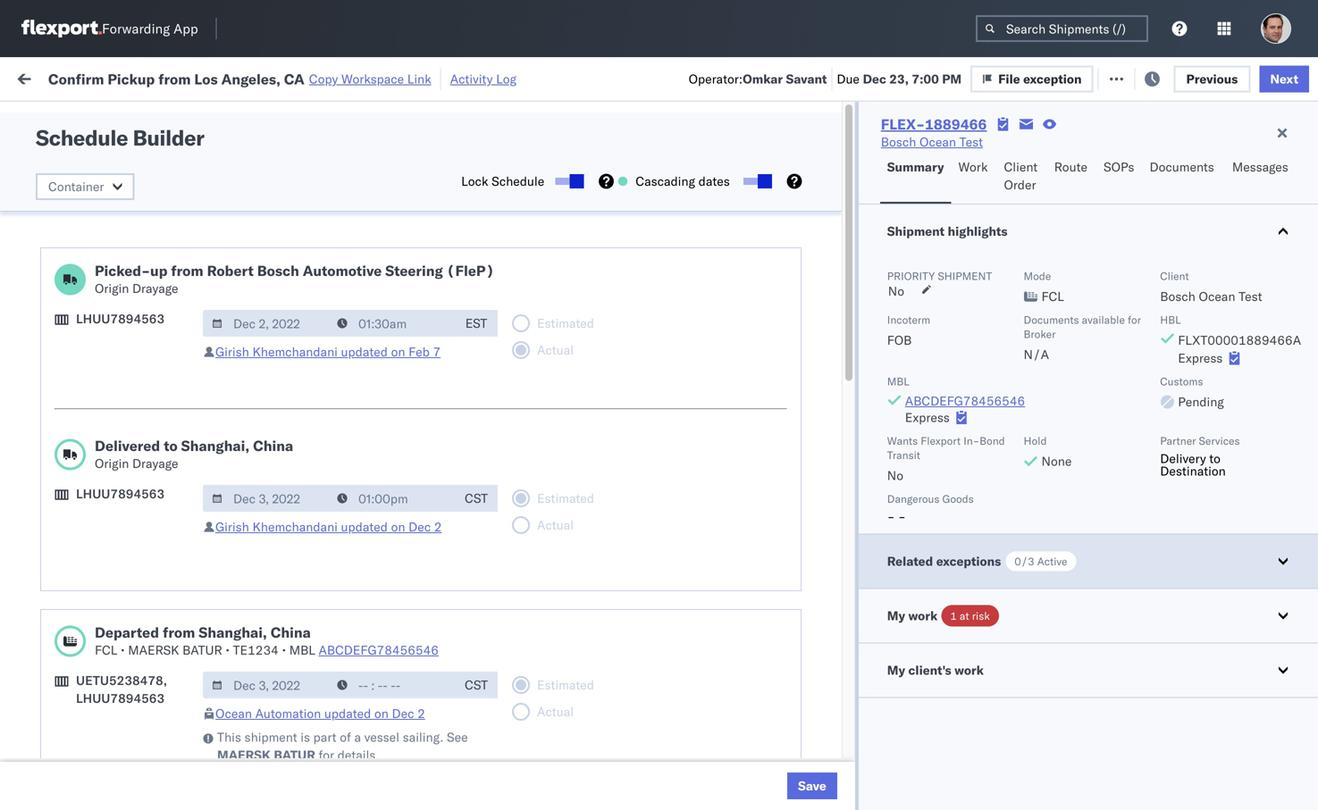 Task type: vqa. For each thing, say whether or not it's contained in the screenshot.
fifth the Appointment from the top of the page
yes



Task type: locate. For each thing, give the bounding box(es) containing it.
schedule pickup from los angeles, ca
[[41, 209, 241, 242], [41, 248, 241, 282], [41, 327, 241, 360], [41, 405, 241, 439], [41, 524, 241, 557], [41, 642, 241, 675]]

mmm d, yyyy text field for china
[[203, 672, 330, 699]]

1 11:30 from the top
[[288, 573, 323, 588]]

2022 for the schedule delivery appointment button corresponding to 2:59 am est, dec 14, 2022
[[421, 455, 452, 470]]

nov down "steering"
[[373, 297, 396, 313]]

None checkbox
[[744, 178, 769, 185]]

1889466
[[925, 115, 988, 133], [1026, 455, 1080, 470]]

los right "departed"
[[169, 642, 189, 657]]

lhuu7894563 down delivered
[[76, 486, 165, 502]]

delivery down picked-
[[97, 296, 143, 312]]

MMM D, YYYY text field
[[203, 486, 330, 512]]

1 vertical spatial 11:30 pm est, jan 23, 2023
[[288, 612, 455, 628]]

status : ready for work, blocked, in progress
[[97, 111, 323, 124]]

28,
[[402, 691, 421, 706]]

0 vertical spatial 2
[[434, 519, 442, 535]]

at right the 690
[[374, 69, 386, 85]]

id
[[981, 146, 992, 160]]

2 account from the top
[[872, 612, 919, 628]]

hlxu6269489,
[[1197, 218, 1288, 234], [1197, 258, 1288, 273], [1197, 297, 1288, 312], [1197, 336, 1288, 352], [1197, 376, 1288, 391]]

container inside button
[[48, 179, 104, 194]]

batur inside departed from shanghai, china fcl • maersk batur • te1234 • mbl abcdefg78456546
[[183, 643, 222, 659]]

1 schedule pickup from los angeles, ca from the top
[[41, 209, 241, 242]]

to
[[164, 437, 178, 455], [1210, 451, 1221, 467]]

4 schedule pickup from los angeles, ca from the top
[[41, 405, 241, 439]]

origin inside 'picked-up from robert bosch automotive steering (flep) origin drayage'
[[95, 281, 129, 296]]

container for container numbers
[[1102, 139, 1149, 152]]

1 vertical spatial lhuu7894563,
[[1102, 454, 1194, 470]]

china up te1234
[[271, 624, 311, 642]]

1 lhuu7894563, uetu5238478 from the top
[[1102, 415, 1284, 431]]

4 lagerfeld from the top
[[959, 730, 1012, 746]]

1 vertical spatial 23,
[[402, 573, 421, 588]]

ca for 5th schedule pickup from los angeles, ca button from the bottom
[[41, 266, 58, 282]]

0 vertical spatial schedule pickup from rotterdam, netherlands link
[[41, 601, 254, 637]]

2 for departed from shanghai, china
[[418, 706, 425, 722]]

0 vertical spatial 1889466
[[925, 115, 988, 133]]

on for picked-up from robert bosch automotive steering (flep)
[[391, 344, 405, 360]]

1 vertical spatial gvcu5265864
[[1102, 690, 1190, 706]]

schedule delivery appointment button for 8:30 pm est, jan 30, 2023
[[41, 728, 220, 748]]

clearance inside upload customs clearance documents button
[[138, 366, 196, 382]]

0 vertical spatial shipment
[[938, 270, 993, 283]]

documents button
[[1143, 151, 1226, 204]]

0 vertical spatial express
[[1179, 350, 1223, 366]]

0 vertical spatial flexport
[[921, 435, 961, 448]]

1 vertical spatial my work
[[888, 608, 938, 624]]

2 gvcu5265864 from the top
[[1102, 690, 1190, 706]]

5 schedule pickup from los angeles, ca from the top
[[41, 524, 241, 557]]

khemchandani for china
[[253, 519, 338, 535]]

shipment for this
[[245, 730, 297, 746]]

23, down 13,
[[402, 573, 421, 588]]

china inside delivered to shanghai, china origin drayage
[[253, 437, 293, 455]]

at
[[374, 69, 386, 85], [960, 610, 970, 623]]

2 appointment from the top
[[146, 296, 220, 312]]

2 lhuu7894563, uetu5238478 from the top
[[1102, 454, 1284, 470]]

4 ocean fcl from the top
[[547, 494, 610, 510]]

from up uetu5238478,
[[139, 642, 165, 657]]

2 lhuu7894563 from the top
[[76, 486, 165, 502]]

2 test123456 from the top
[[1218, 297, 1293, 313]]

rotterdam, for second schedule pickup from rotterdam, netherlands button from the top of the page
[[169, 760, 232, 775]]

1 vertical spatial 11:30
[[288, 612, 323, 628]]

steering
[[386, 262, 443, 280]]

consignee right the demo
[[750, 533, 810, 549]]

2:59 am est, dec 14, 2022
[[288, 455, 452, 470]]

netherlands for schedule pickup from rotterdam, netherlands link related to 2nd schedule pickup from rotterdam, netherlands button from the bottom
[[41, 620, 111, 636]]

1 consignee from the left
[[750, 533, 810, 549]]

on right 180
[[457, 69, 471, 85]]

clearance
[[138, 366, 196, 382], [138, 681, 196, 697]]

0 horizontal spatial express
[[906, 410, 950, 426]]

client up order on the right top
[[1005, 159, 1038, 175]]

risk
[[389, 69, 410, 85], [973, 610, 990, 623]]

from for 5th schedule pickup from los angeles, ca button from the bottom
[[139, 248, 165, 264]]

est, up 2:59 am est, jan 25, 2023 on the bottom
[[349, 612, 375, 628]]

1 vertical spatial maeu9408431
[[1218, 612, 1308, 628]]

est, for the schedule delivery appointment button corresponding to 2:59 am est, dec 14, 2022
[[342, 455, 369, 470]]

abcdefg78456546 button up in-
[[906, 393, 1026, 409]]

activity
[[450, 71, 493, 87]]

vandelay
[[780, 651, 831, 667]]

5 integration from the top
[[780, 769, 841, 785]]

maersk down this
[[217, 748, 271, 764]]

1 vertical spatial flex-1889466
[[987, 455, 1080, 470]]

jan left 30,
[[371, 730, 391, 746]]

flex-1889466 down hold at the bottom right of the page
[[987, 455, 1080, 470]]

drayage inside 'picked-up from robert bosch automotive steering (flep) origin drayage'
[[132, 281, 178, 296]]

upload customs clearance documents up delivered
[[41, 366, 196, 400]]

1 vertical spatial shanghai,
[[199, 624, 267, 642]]

work up the by:
[[51, 65, 97, 89]]

2 schedule delivery appointment link from the top
[[41, 296, 220, 313]]

schedule delivery appointment button down picked-
[[41, 296, 220, 315]]

2 11:30 pm est, jan 23, 2023 from the top
[[288, 612, 455, 628]]

delivery down delivered
[[90, 493, 136, 509]]

account for the schedule delivery appointment button corresponding to 8:30 pm est, jan 30, 2023
[[872, 730, 919, 746]]

schedule delivery appointment button
[[41, 177, 220, 197], [41, 296, 220, 315], [41, 453, 220, 473], [41, 571, 220, 591], [41, 728, 220, 748]]

appointment for 2:59 am edt, nov 5, 2022
[[146, 296, 220, 312]]

0 vertical spatial flex-2130387
[[987, 573, 1080, 588]]

• down "departed"
[[121, 643, 125, 659]]

schedule delivery appointment link down uetu5238478, lhuu7894563
[[41, 728, 220, 746]]

1 vertical spatial abcdefg78456546 button
[[319, 643, 439, 659]]

2:59
[[288, 219, 315, 234], [288, 258, 315, 274], [288, 297, 315, 313], [288, 337, 315, 352], [288, 455, 315, 470], [288, 533, 315, 549], [288, 651, 315, 667]]

for right available
[[1128, 313, 1142, 327]]

2 2:59 from the top
[[288, 258, 315, 274]]

schedule pickup from rotterdam, netherlands
[[41, 602, 232, 636], [41, 760, 232, 793]]

1 gvcu5265864 from the top
[[1102, 572, 1190, 588]]

2 for delivered to shanghai, china
[[434, 519, 442, 535]]

0 vertical spatial test123456
[[1218, 219, 1293, 234]]

-- : -- -- text field
[[328, 486, 455, 512], [328, 672, 455, 699]]

6 2:59 from the top
[[288, 533, 315, 549]]

2
[[434, 519, 442, 535], [418, 706, 425, 722]]

nov up "steering"
[[373, 219, 396, 234]]

1 horizontal spatial my work
[[888, 608, 938, 624]]

mbl down fob
[[888, 375, 910, 388]]

None checkbox
[[555, 178, 581, 185]]

1 : from the left
[[128, 111, 131, 124]]

180
[[430, 69, 454, 85]]

0 horizontal spatial :
[[128, 111, 131, 124]]

shanghai, inside departed from shanghai, china fcl • maersk batur • te1234 • mbl abcdefg78456546
[[199, 624, 267, 642]]

0 vertical spatial schedule pickup from rotterdam, netherlands
[[41, 602, 232, 636]]

delivered to shanghai, china origin drayage
[[95, 437, 293, 472]]

2 horizontal spatial work
[[955, 663, 984, 679]]

mmm d, yyyy text field down 'picked-up from robert bosch automotive steering (flep) origin drayage'
[[203, 310, 330, 337]]

0 vertical spatial uetu5238478
[[1197, 415, 1284, 431]]

2 clearance from the top
[[138, 681, 196, 697]]

schedule delivery appointment button down uetu5238478, lhuu7894563
[[41, 728, 220, 748]]

customs down "departed"
[[85, 681, 135, 697]]

1 lagerfeld from the top
[[959, 573, 1012, 588]]

netherlands for schedule pickup from rotterdam, netherlands link related to second schedule pickup from rotterdam, netherlands button from the top of the page
[[41, 777, 111, 793]]

1 vertical spatial uetu5238478
[[1197, 454, 1284, 470]]

from for 2nd schedule pickup from rotterdam, netherlands button from the bottom
[[139, 602, 165, 618]]

ca for 6th schedule pickup from los angeles, ca button
[[41, 659, 58, 675]]

2 vertical spatial maeu9408431
[[1218, 691, 1308, 706]]

client inside button
[[1005, 159, 1038, 175]]

1 horizontal spatial risk
[[973, 610, 990, 623]]

am up 9:00 am est, dec 24, 2022
[[318, 455, 339, 470]]

flex
[[959, 146, 979, 160]]

0 vertical spatial 11:30 pm est, jan 23, 2023
[[288, 573, 455, 588]]

3 hlxu6269489, from the top
[[1197, 297, 1288, 312]]

ocean inside client bosch ocean test incoterm fob
[[1199, 289, 1236, 304]]

1 vertical spatial at
[[960, 610, 970, 623]]

from down delivered to shanghai, china origin drayage on the bottom of page
[[139, 524, 165, 539]]

4 account from the top
[[872, 730, 919, 746]]

shanghai, up mmm d, yyyy text box
[[181, 437, 250, 455]]

rotterdam,
[[169, 602, 232, 618], [169, 760, 232, 775]]

3 2:59 from the top
[[288, 297, 315, 313]]

schedule delivery appointment
[[41, 178, 220, 194], [41, 296, 220, 312], [41, 454, 220, 469], [41, 572, 220, 587], [41, 729, 220, 745]]

girish for robert
[[215, 344, 249, 360]]

my up filtered
[[18, 65, 46, 89]]

client
[[1005, 159, 1038, 175], [1161, 270, 1190, 283]]

3 maeu9408431 from the top
[[1218, 691, 1308, 706]]

previous
[[1187, 71, 1239, 87]]

1 lhuu7894563, from the top
[[1102, 415, 1194, 431]]

2 • from the left
[[226, 643, 230, 659]]

1 horizontal spatial at
[[960, 610, 970, 623]]

2 upload customs clearance documents link from the top
[[41, 680, 254, 716]]

angeles, for 6th schedule pickup from los angeles, ca link from the bottom of the page
[[192, 209, 241, 224]]

0 vertical spatial netherlands
[[41, 620, 111, 636]]

4 2:59 am edt, nov 5, 2022 from the top
[[288, 337, 445, 352]]

0 vertical spatial work
[[51, 65, 97, 89]]

khemchandani down 9:00
[[253, 519, 338, 535]]

schedule pickup from rotterdam, netherlands link for 2nd schedule pickup from rotterdam, netherlands button from the bottom
[[41, 601, 254, 637]]

exceptions
[[937, 554, 1002, 570]]

am down 9:00 am est, dec 24, 2022
[[318, 533, 339, 549]]

0 vertical spatial khemchandani
[[253, 344, 338, 360]]

0 horizontal spatial container
[[48, 179, 104, 194]]

2 ocean fcl from the top
[[547, 219, 610, 234]]

3 2130387 from the top
[[1026, 691, 1080, 706]]

0 vertical spatial gvcu5265864
[[1102, 572, 1190, 588]]

pending
[[1179, 394, 1225, 410]]

container down workitem
[[48, 179, 104, 194]]

pm for 11:30 pm est, jan 23, 2023's the schedule delivery appointment button
[[326, 573, 346, 588]]

5 flex-1846748 from the top
[[987, 337, 1080, 352]]

est,
[[342, 455, 369, 470], [342, 494, 369, 510], [342, 533, 369, 549], [349, 573, 375, 588], [349, 612, 375, 628], [342, 651, 369, 667], [349, 691, 375, 706], [341, 730, 368, 746]]

2022
[[414, 219, 445, 234], [414, 258, 445, 274], [414, 297, 445, 313], [414, 337, 445, 352], [421, 455, 452, 470], [421, 494, 452, 510]]

no right snoozed
[[419, 111, 434, 124]]

0 horizontal spatial work
[[194, 69, 225, 85]]

2 origin from the top
[[95, 456, 129, 472]]

lagerfeld for 11:30 pm est, jan 23, 2023's the schedule delivery appointment button
[[959, 573, 1012, 588]]

delivery inside 'link'
[[90, 493, 136, 509]]

flex-1893174
[[987, 533, 1080, 549]]

from for second schedule pickup from rotterdam, netherlands button from the top of the page
[[139, 760, 165, 775]]

flexport demo consignee
[[663, 533, 810, 549]]

delivery for 2:59 am edt, nov 5, 2022
[[97, 296, 143, 312]]

mbl/mawb number button
[[1209, 142, 1319, 160]]

1 vertical spatial work
[[959, 159, 988, 175]]

2:59 am edt, nov 5, 2022
[[288, 219, 445, 234], [288, 258, 445, 274], [288, 297, 445, 313], [288, 337, 445, 352]]

karl for 11:30 pm est, jan 23, 2023's the schedule delivery appointment button
[[933, 573, 956, 588]]

1 vertical spatial updated
[[341, 519, 388, 535]]

1 schedule pickup from los angeles, ca button from the top
[[41, 208, 254, 245]]

1 vertical spatial container
[[48, 179, 104, 194]]

Search Work text field
[[718, 64, 913, 91]]

1 schedule pickup from rotterdam, netherlands from the top
[[41, 602, 232, 636]]

cascading
[[636, 173, 696, 189]]

resize handle column header
[[256, 139, 277, 811], [454, 139, 476, 811], [517, 139, 538, 811], [633, 139, 655, 811], [749, 139, 771, 811], [928, 139, 950, 811], [1071, 139, 1093, 811], [1187, 139, 1209, 811], [1273, 139, 1295, 811]]

2 consignee from the left
[[862, 533, 922, 549]]

2 nov from the top
[[373, 258, 396, 274]]

1 horizontal spatial 2
[[434, 519, 442, 535]]

los down upload customs clearance documents button
[[169, 405, 189, 421]]

my inside button
[[888, 663, 906, 679]]

messages
[[1233, 159, 1289, 175]]

vessel
[[365, 730, 400, 746]]

jan up 25,
[[379, 612, 398, 628]]

batur
[[183, 643, 222, 659], [274, 748, 316, 764]]

1 horizontal spatial consignee
[[862, 533, 922, 549]]

1 vertical spatial china
[[271, 624, 311, 642]]

3 ceau7522281, hlxu6269489, hlxu from the top
[[1102, 297, 1319, 312]]

angeles, for fifth schedule pickup from los angeles, ca link
[[192, 524, 241, 539]]

0 horizontal spatial flexport
[[663, 533, 710, 549]]

flex id button
[[950, 142, 1075, 160]]

2 lhuu7894563, from the top
[[1102, 454, 1194, 470]]

: down link
[[411, 111, 415, 124]]

1 horizontal spatial 1889466
[[1026, 455, 1080, 470]]

2 2:59 am edt, nov 5, 2022 from the top
[[288, 258, 445, 274]]

2 integration test account - karl lagerfeld from the top
[[780, 612, 1012, 628]]

0 vertical spatial lhuu7894563
[[76, 311, 165, 327]]

0 horizontal spatial shipment
[[245, 730, 297, 746]]

abcdefg78456546
[[906, 393, 1026, 409], [319, 643, 439, 659]]

2 2130387 from the top
[[1026, 612, 1080, 628]]

drayage inside delivered to shanghai, china origin drayage
[[132, 456, 178, 472]]

angeles, for 4th schedule pickup from los angeles, ca link from the top of the page
[[192, 405, 241, 421]]

11:30 pm est, jan 23, 2023 for schedule pickup from rotterdam, netherlands
[[288, 612, 455, 628]]

cst
[[465, 491, 488, 507], [465, 678, 488, 693]]

2 5, from the top
[[399, 258, 411, 274]]

shipment for priority
[[938, 270, 993, 283]]

2 up sailing.
[[418, 706, 425, 722]]

at for 690
[[374, 69, 386, 85]]

angeles, for 4th schedule pickup from los angeles, ca link from the bottom of the page
[[192, 327, 241, 342]]

0 horizontal spatial maersk
[[128, 643, 179, 659]]

4 schedule delivery appointment link from the top
[[41, 571, 220, 589]]

4 flex-1846748 from the top
[[987, 297, 1080, 313]]

schedule delivery appointment button for 11:30 pm est, jan 23, 2023
[[41, 571, 220, 591]]

1 vertical spatial khemchandani
[[253, 519, 338, 535]]

4 nov from the top
[[373, 337, 396, 352]]

2:59 am est, jan 13, 2023
[[288, 533, 448, 549]]

(0)
[[309, 69, 333, 85]]

updated up of
[[324, 706, 371, 722]]

0 vertical spatial shanghai,
[[181, 437, 250, 455]]

MMM D, YYYY text field
[[203, 310, 330, 337], [203, 672, 330, 699]]

23, for schedule delivery appointment
[[402, 573, 421, 588]]

test123456 up pending
[[1218, 337, 1293, 352]]

china
[[253, 437, 293, 455], [271, 624, 311, 642]]

1 vertical spatial mmm d, yyyy text field
[[203, 672, 330, 699]]

1 vertical spatial schedule pickup from rotterdam, netherlands button
[[41, 759, 254, 796]]

shipment inside this shipment is part of a vessel sailing. see maersk batur for details.
[[245, 730, 297, 746]]

11:30 for schedule delivery appointment
[[288, 573, 323, 588]]

4 ceau7522281, hlxu6269489, hlxu from the top
[[1102, 336, 1319, 352]]

0 vertical spatial batur
[[183, 643, 222, 659]]

• left te1234
[[226, 643, 230, 659]]

5 ocean fcl from the top
[[547, 533, 610, 549]]

2 schedule pickup from rotterdam, netherlands from the top
[[41, 760, 232, 793]]

from inside departed from shanghai, china fcl • maersk batur • te1234 • mbl abcdefg78456546
[[163, 624, 195, 642]]

sops button
[[1097, 151, 1143, 204]]

1 ceau7522281, from the top
[[1102, 218, 1193, 234]]

pickup for fifth schedule pickup from los angeles, ca link
[[97, 524, 136, 539]]

pickup down the 'container' button at left
[[97, 209, 136, 224]]

file exception button
[[986, 64, 1109, 91], [986, 64, 1109, 91], [971, 65, 1094, 92], [971, 65, 1094, 92]]

4 5, from the top
[[399, 337, 411, 352]]

schedule pickup from los angeles, ca button
[[41, 208, 254, 245], [41, 247, 254, 285], [41, 326, 254, 363], [41, 405, 254, 442], [41, 523, 254, 560], [41, 641, 254, 678]]

updated for delivered to shanghai, china
[[341, 519, 388, 535]]

ocean
[[920, 134, 957, 150], [547, 179, 584, 195], [702, 179, 739, 195], [818, 179, 855, 195], [547, 219, 584, 234], [702, 219, 739, 234], [818, 219, 855, 234], [818, 258, 855, 274], [1199, 289, 1236, 304], [818, 297, 855, 313], [547, 337, 584, 352], [818, 337, 855, 352], [818, 376, 855, 392], [818, 415, 855, 431], [818, 455, 855, 470], [547, 494, 584, 510], [818, 494, 855, 510], [547, 533, 584, 549], [547, 573, 584, 588], [547, 612, 584, 628], [547, 691, 584, 706], [215, 706, 252, 722]]

lhuu7894563 down uetu5238478,
[[76, 691, 165, 707]]

bosch inside 'picked-up from robert bosch automotive steering (flep) origin drayage'
[[257, 262, 299, 280]]

picked-
[[95, 262, 150, 280]]

4 schedule delivery appointment from the top
[[41, 572, 220, 587]]

upload customs clearance documents link
[[41, 365, 254, 401], [41, 680, 254, 716]]

4 edt, from the top
[[342, 337, 370, 352]]

girish for china
[[215, 519, 249, 535]]

schedule pickup from los angeles, ca for 6th schedule pickup from los angeles, ca link from the bottom of the page
[[41, 209, 241, 242]]

china inside departed from shanghai, china fcl • maersk batur • te1234 • mbl abcdefg78456546
[[271, 624, 311, 642]]

1 khemchandani from the top
[[253, 344, 338, 360]]

pickup down confirm delivery button
[[97, 524, 136, 539]]

work
[[51, 65, 97, 89], [909, 608, 938, 624], [955, 663, 984, 679]]

2 maeu9408431 from the top
[[1218, 612, 1308, 628]]

lhuu7894563, for schedule delivery appointment
[[1102, 454, 1194, 470]]

0 vertical spatial upload customs clearance documents
[[41, 366, 196, 400]]

documents inside the documents button
[[1150, 159, 1215, 175]]

summary button
[[881, 151, 952, 204]]

work right client's
[[955, 663, 984, 679]]

1 vertical spatial schedule pickup from rotterdam, netherlands link
[[41, 759, 254, 794]]

schedule delivery appointment up confirm delivery
[[41, 454, 220, 469]]

for inside documents available for broker n/a
[[1128, 313, 1142, 327]]

gvcu5265864
[[1102, 572, 1190, 588], [1102, 690, 1190, 706]]

girish down mmm d, yyyy text box
[[215, 519, 249, 535]]

work button
[[952, 151, 997, 204]]

schedule delivery appointment for 11:30 pm est, jan 23, 2023
[[41, 572, 220, 587]]

account for 2nd schedule pickup from rotterdam, netherlands button from the bottom
[[872, 612, 919, 628]]

uetu5238478
[[1197, 415, 1284, 431], [1197, 454, 1284, 470]]

1 horizontal spatial :
[[411, 111, 415, 124]]

7 2:59 from the top
[[288, 651, 315, 667]]

schedule delivery appointment link for 2:59 am edt, nov 5, 2022
[[41, 296, 220, 313]]

1 girish from the top
[[215, 344, 249, 360]]

schedule pickup from rotterdam, netherlands up uetu5238478,
[[41, 602, 232, 636]]

-
[[888, 509, 895, 525], [899, 509, 906, 525], [922, 573, 930, 588], [922, 612, 930, 628], [922, 691, 930, 706], [922, 730, 930, 746], [922, 769, 930, 785]]

est, for the schedule delivery appointment button corresponding to 8:30 pm est, jan 30, 2023
[[341, 730, 368, 746]]

te1234
[[233, 643, 279, 659]]

upload customs clearance documents inside button
[[41, 366, 196, 400]]

1 vertical spatial schedule pickup from rotterdam, netherlands
[[41, 760, 232, 793]]

1 horizontal spatial work
[[959, 159, 988, 175]]

am down 'picked-up from robert bosch automotive steering (flep) origin drayage'
[[318, 337, 339, 352]]

1 horizontal spatial client
[[1161, 270, 1190, 283]]

2:59 for fourth schedule pickup from los angeles, ca button from the bottom of the page
[[288, 337, 315, 352]]

1 vertical spatial mbl
[[289, 643, 316, 659]]

0 vertical spatial maersk
[[128, 643, 179, 659]]

from down upload customs clearance documents button
[[139, 405, 165, 421]]

1 vertical spatial flex-2130387
[[987, 612, 1080, 628]]

0 vertical spatial schedule pickup from rotterdam, netherlands button
[[41, 601, 254, 639]]

express for hbl
[[1179, 350, 1223, 366]]

2 girish from the top
[[215, 519, 249, 535]]

2 vertical spatial work
[[955, 663, 984, 679]]

23, left 7:00
[[890, 71, 909, 87]]

0 horizontal spatial 1889466
[[925, 115, 988, 133]]

3 test123456 from the top
[[1218, 337, 1293, 352]]

1 vertical spatial work
[[909, 608, 938, 624]]

2 integration from the top
[[780, 612, 841, 628]]

0 vertical spatial 11:30
[[288, 573, 323, 588]]

5, down "steering"
[[399, 297, 411, 313]]

my left client's
[[888, 663, 906, 679]]

2 vertical spatial 23,
[[402, 612, 421, 628]]

1 vertical spatial upload
[[41, 681, 82, 697]]

nov
[[373, 219, 396, 234], [373, 258, 396, 274], [373, 297, 396, 313], [373, 337, 396, 352]]

abcdefg78456546 up in-
[[906, 393, 1026, 409]]

express
[[1179, 350, 1223, 366], [906, 410, 950, 426]]

flex-1889466
[[881, 115, 988, 133], [987, 455, 1080, 470]]

client up the 'hbl'
[[1161, 270, 1190, 283]]

5 am from the top
[[318, 455, 339, 470]]

5 account from the top
[[872, 769, 919, 785]]

lhuu7894563 inside uetu5238478, lhuu7894563
[[76, 691, 165, 707]]

status
[[97, 111, 128, 124]]

on for delivered to shanghai, china
[[391, 519, 405, 535]]

schedule pickup from rotterdam, netherlands for second schedule pickup from rotterdam, netherlands button from the top of the page
[[41, 760, 232, 793]]

2 hlxu from the top
[[1291, 258, 1319, 273]]

-- : -- -- text field for delivered to shanghai, china
[[328, 486, 455, 512]]

from for fourth schedule pickup from los angeles, ca button from the bottom of the page
[[139, 327, 165, 342]]

0 horizontal spatial consignee
[[750, 533, 810, 549]]

0 vertical spatial container
[[1102, 139, 1149, 152]]

blocked,
[[219, 111, 264, 124]]

container numbers
[[1102, 139, 1149, 167]]

1 vertical spatial shipment
[[245, 730, 297, 746]]

1 vertical spatial express
[[906, 410, 950, 426]]

1 horizontal spatial batur
[[274, 748, 316, 764]]

delivery up "departed"
[[97, 572, 143, 587]]

11:30 pm est, jan 23, 2023 for schedule delivery appointment
[[288, 573, 455, 588]]

client inside client bosch ocean test incoterm fob
[[1161, 270, 1190, 283]]

lhuu7894563 for delivered to shanghai, china
[[76, 486, 165, 502]]

appointment
[[146, 178, 220, 194], [146, 296, 220, 312], [146, 454, 220, 469], [146, 572, 220, 587], [146, 729, 220, 745]]

on left the feb at top
[[391, 344, 405, 360]]

1 cst from the top
[[465, 491, 488, 507]]

2 khemchandani from the top
[[253, 519, 338, 535]]

active
[[1038, 555, 1068, 569]]

shanghai, inside delivered to shanghai, china origin drayage
[[181, 437, 250, 455]]

2022 for 5th schedule pickup from los angeles, ca button from the bottom
[[414, 258, 445, 274]]

angeles, for sixth schedule pickup from los angeles, ca link
[[192, 642, 241, 657]]

clearance up delivered
[[138, 366, 196, 382]]

test inside client bosch ocean test incoterm fob
[[1239, 289, 1263, 304]]

flex-2130387 for 11:30 pm est, jan 28, 2023
[[987, 691, 1080, 706]]

departed from shanghai, china fcl • maersk batur • te1234 • mbl abcdefg78456546
[[95, 624, 439, 659]]

3 lhuu7894563 from the top
[[76, 691, 165, 707]]

upload customs clearance documents button
[[41, 365, 254, 403]]

1 integration test account - karl lagerfeld from the top
[[780, 573, 1012, 588]]

flexport left the demo
[[663, 533, 710, 549]]

11:30 pm est, jan 23, 2023 up 2:59 am est, jan 25, 2023 on the bottom
[[288, 612, 455, 628]]

risk right the 690
[[389, 69, 410, 85]]

workitem
[[20, 146, 66, 160]]

0 vertical spatial at
[[374, 69, 386, 85]]

edt, left the feb at top
[[342, 337, 370, 352]]

11:30 down girish khemchandani updated on dec 2 button
[[288, 573, 323, 588]]

0 vertical spatial my
[[18, 65, 46, 89]]

schedule delivery appointment link for 8:30 pm est, jan 30, 2023
[[41, 728, 220, 746]]

delivery down uetu5238478, lhuu7894563
[[97, 729, 143, 745]]

schedule pickup from los angeles, ca for 4th schedule pickup from los angeles, ca link from the top of the page
[[41, 405, 241, 439]]

2 uetu5238478 from the top
[[1197, 454, 1284, 470]]

0 vertical spatial upload customs clearance documents link
[[41, 365, 254, 401]]

1 vertical spatial lhuu7894563
[[76, 486, 165, 502]]

customs inside button
[[85, 366, 135, 382]]

from right "departed"
[[163, 624, 195, 642]]

lhuu7894563 down picked-
[[76, 311, 165, 327]]

delivery for 11:30 pm est, jan 23, 2023
[[97, 572, 143, 587]]

origin down delivered
[[95, 456, 129, 472]]

11:30 pm est, jan 28, 2023
[[288, 691, 455, 706]]

pm up 2:59 am est, jan 25, 2023 on the bottom
[[326, 612, 346, 628]]

hlxu for 4th schedule pickup from los angeles, ca link from the bottom of the page
[[1291, 336, 1319, 352]]

2 mmm d, yyyy text field from the top
[[203, 672, 330, 699]]

0 vertical spatial china
[[253, 437, 293, 455]]

from up up
[[139, 209, 165, 224]]

updated down 9:00 am est, dec 24, 2022
[[341, 519, 388, 535]]

est, up 11:30 pm est, jan 28, 2023
[[342, 651, 369, 667]]

schedule delivery appointment up "departed"
[[41, 572, 220, 587]]

test123456 for schedule pickup from los angeles, ca
[[1218, 337, 1293, 352]]

2 ceau7522281, from the top
[[1102, 258, 1193, 273]]

express up wants
[[906, 410, 950, 426]]

2 horizontal spatial for
[[1128, 313, 1142, 327]]

est, for 2nd schedule pickup from rotterdam, netherlands button from the bottom
[[349, 612, 375, 628]]

0 vertical spatial upload
[[41, 366, 82, 382]]

est, up girish khemchandani updated on dec 2 button
[[342, 494, 369, 510]]

1 maeu9408431 from the top
[[1218, 573, 1308, 588]]

schedule pickup from los angeles, ca for 4th schedule pickup from los angeles, ca link from the bottom of the page
[[41, 327, 241, 360]]

shipment
[[888, 224, 945, 239]]

1 vertical spatial abcdefg78456546
[[319, 643, 439, 659]]

from up "departed"
[[139, 602, 165, 618]]

risk right 1
[[973, 610, 990, 623]]

batur down 8:30 in the left bottom of the page
[[274, 748, 316, 764]]

automation
[[255, 706, 321, 722]]

2 vertical spatial my
[[888, 663, 906, 679]]

1 horizontal spatial abcdefg78456546 button
[[906, 393, 1026, 409]]

schedule delivery appointment link up confirm delivery
[[41, 453, 220, 471]]

in
[[266, 111, 276, 124]]

my client's work button
[[859, 644, 1319, 698]]

clearance down "departed"
[[138, 681, 196, 697]]

consignee
[[750, 533, 810, 549], [862, 533, 922, 549]]

abcdefg78456546 up 11:30 pm est, jan 28, 2023
[[319, 643, 439, 659]]

china up mmm d, yyyy text box
[[253, 437, 293, 455]]

customs for second upload customs clearance documents link from the top
[[85, 681, 135, 697]]

1 horizontal spatial flexport
[[921, 435, 961, 448]]

confirm inside 'link'
[[41, 493, 87, 509]]

hlxu
[[1291, 218, 1319, 234], [1291, 258, 1319, 273], [1291, 297, 1319, 312], [1291, 336, 1319, 352], [1291, 376, 1319, 391]]

am up -- : -- -- text field
[[318, 258, 339, 274]]

3 appointment from the top
[[146, 454, 220, 469]]

delivery for 8:30 pm est, jan 30, 2023
[[97, 729, 143, 745]]

for
[[170, 111, 185, 124], [1128, 313, 1142, 327], [319, 748, 334, 764]]

2130387
[[1026, 573, 1080, 588], [1026, 612, 1080, 628], [1026, 691, 1080, 706]]

number
[[1283, 146, 1319, 160]]

container inside button
[[1102, 139, 1149, 152]]

2 vertical spatial for
[[319, 748, 334, 764]]

bookings test consignee
[[780, 533, 922, 549]]

2 vertical spatial 11:30
[[288, 691, 323, 706]]

0 vertical spatial drayage
[[132, 281, 178, 296]]

2 drayage from the top
[[132, 456, 178, 472]]

2 vertical spatial lhuu7894563
[[76, 691, 165, 707]]

nov up -- : -- -- text field
[[373, 258, 396, 274]]

upload customs clearance documents link down "departed"
[[41, 680, 254, 716]]

1 horizontal spatial maersk
[[217, 748, 271, 764]]

cascading dates
[[636, 173, 730, 189]]

activity log button
[[450, 68, 517, 90]]

edt, left "steering"
[[342, 258, 370, 274]]

0 horizontal spatial abcdefg78456546
[[319, 643, 439, 659]]

in-
[[964, 435, 980, 448]]

lhuu7894563, uetu5238478 for schedule delivery appointment
[[1102, 454, 1284, 470]]

pickup up delivered
[[97, 405, 136, 421]]

schedule delivery appointment down workitem button
[[41, 178, 220, 194]]

1 lhuu7894563 from the top
[[76, 311, 165, 327]]

23, up 25,
[[402, 612, 421, 628]]

am up automotive
[[318, 219, 339, 234]]

bosch ocean test
[[881, 134, 984, 150], [663, 179, 766, 195], [780, 179, 882, 195], [663, 219, 766, 234], [780, 219, 882, 234], [780, 258, 882, 274], [780, 297, 882, 313], [780, 337, 882, 352], [780, 376, 882, 392], [780, 415, 882, 431], [780, 455, 882, 470], [780, 494, 882, 510]]

1 horizontal spatial for
[[319, 748, 334, 764]]

2 karl from the top
[[933, 612, 956, 628]]

est, for confirm delivery button
[[342, 494, 369, 510]]

1 horizontal spatial container
[[1102, 139, 1149, 152]]

2 vertical spatial test123456
[[1218, 337, 1293, 352]]

0 horizontal spatial 2
[[418, 706, 425, 722]]



Task type: describe. For each thing, give the bounding box(es) containing it.
4 ceau7522281, from the top
[[1102, 336, 1193, 352]]

clearance for second upload customs clearance documents link from the top
[[138, 681, 196, 697]]

0 vertical spatial flex-1889466
[[881, 115, 988, 133]]

sops
[[1104, 159, 1135, 175]]

los down workitem button
[[169, 209, 189, 224]]

2 hlxu6269489, from the top
[[1197, 258, 1288, 273]]

5 schedule pickup from los angeles, ca link from the top
[[41, 523, 254, 558]]

1 vertical spatial 1889466
[[1026, 455, 1080, 470]]

upload inside button
[[41, 366, 82, 382]]

lock schedule
[[461, 173, 545, 189]]

confirm delivery
[[41, 493, 136, 509]]

robert
[[207, 262, 254, 280]]

due dec 23, 7:00 pm
[[837, 71, 962, 87]]

abcdefg78456546 inside departed from shanghai, china fcl • maersk batur • te1234 • mbl abcdefg78456546
[[319, 643, 439, 659]]

6 schedule pickup from los angeles, ca button from the top
[[41, 641, 254, 678]]

4 hlxu6269489, from the top
[[1197, 336, 1288, 352]]

1 schedule delivery appointment from the top
[[41, 178, 220, 194]]

client's
[[909, 663, 952, 679]]

pickup up status
[[108, 70, 155, 88]]

jan down 13,
[[379, 573, 398, 588]]

0 horizontal spatial for
[[170, 111, 185, 124]]

dangerous goods - -
[[888, 493, 974, 525]]

5 ceau7522281, from the top
[[1102, 376, 1193, 391]]

wants flexport in-bond transit no
[[888, 435, 1006, 484]]

schedule delivery appointment for 2:59 am est, dec 14, 2022
[[41, 454, 220, 469]]

2130387 for 11:30 pm est, jan 23, 2023
[[1026, 612, 1080, 628]]

demo
[[713, 533, 747, 549]]

pm up of
[[326, 691, 346, 706]]

rotterdam, for 2nd schedule pickup from rotterdam, netherlands button from the bottom
[[169, 602, 232, 618]]

0 horizontal spatial work
[[51, 65, 97, 89]]

0 vertical spatial no
[[419, 111, 434, 124]]

1
[[951, 610, 957, 623]]

pickup for 2nd schedule pickup from los angeles, ca link from the top
[[97, 248, 136, 264]]

est, up a
[[349, 691, 375, 706]]

2 1846748 from the top
[[1026, 219, 1080, 234]]

2 upload from the top
[[41, 681, 82, 697]]

2:59 for the schedule delivery appointment button for 2:59 am edt, nov 5, 2022
[[288, 297, 315, 313]]

confirm delivery button
[[41, 492, 136, 512]]

progress
[[279, 111, 323, 124]]

2 edt, from the top
[[342, 258, 370, 274]]

abcdefg784565
[[1218, 455, 1319, 470]]

1 ocean fcl from the top
[[547, 179, 610, 195]]

1 at risk
[[951, 610, 990, 623]]

appointment for 8:30 pm est, jan 30, 2023
[[146, 729, 220, 745]]

jan left 13,
[[372, 533, 392, 549]]

3 edt, from the top
[[342, 297, 370, 313]]

a
[[355, 730, 361, 746]]

part
[[314, 730, 337, 746]]

lhuu7894563, for schedule pickup from los angeles, ca
[[1102, 415, 1194, 431]]

file down search shipments (/) text box
[[1014, 69, 1036, 85]]

delivery down workitem button
[[97, 178, 143, 194]]

5 integration test account - karl lagerfeld from the top
[[780, 769, 1012, 785]]

ca for fourth schedule pickup from los angeles, ca button from the bottom of the page
[[41, 345, 58, 360]]

container numbers button
[[1093, 135, 1191, 167]]

0 horizontal spatial abcdefg78456546 button
[[319, 643, 439, 659]]

-- : -- -- text field
[[328, 310, 455, 337]]

2 ceau7522281, hlxu6269489, hlxu from the top
[[1102, 258, 1319, 273]]

11:30 for schedule pickup from rotterdam, netherlands
[[288, 612, 323, 628]]

0 vertical spatial work
[[194, 69, 225, 85]]

7 resize handle column header from the left
[[1071, 139, 1093, 811]]

3 2:59 am edt, nov 5, 2022 from the top
[[288, 297, 445, 313]]

at for 1
[[960, 610, 970, 623]]

pickup down uetu5238478, lhuu7894563
[[97, 760, 136, 775]]

flexport. image
[[21, 20, 102, 38]]

bosch ocean test link
[[881, 133, 984, 151]]

los right import
[[194, 70, 218, 88]]

9 resize handle column header from the left
[[1273, 139, 1295, 811]]

jan left 28,
[[379, 691, 398, 706]]

from inside 'picked-up from robert bosch automotive steering (flep) origin drayage'
[[171, 262, 204, 280]]

0 vertical spatial 23,
[[890, 71, 909, 87]]

to inside partner services delivery to destination
[[1210, 451, 1221, 467]]

container for container
[[48, 179, 104, 194]]

2023 right 25,
[[417, 651, 448, 667]]

shipment highlights button
[[859, 205, 1319, 258]]

forwarding app link
[[21, 20, 198, 38]]

0 horizontal spatial my work
[[18, 65, 97, 89]]

documents available for broker n/a
[[1024, 313, 1142, 363]]

schedule pickup from rotterdam, netherlands for 2nd schedule pickup from rotterdam, netherlands button from the bottom
[[41, 602, 232, 636]]

snoozed
[[370, 111, 411, 124]]

dangerous
[[888, 493, 940, 506]]

2 resize handle column header from the left
[[454, 139, 476, 811]]

dates
[[699, 173, 730, 189]]

1 am from the top
[[318, 219, 339, 234]]

flxt00001889466a
[[1179, 333, 1302, 348]]

dec down 24,
[[409, 519, 431, 535]]

operator:
[[689, 71, 743, 87]]

confirm for delivery
[[41, 493, 87, 509]]

1 hlxu from the top
[[1291, 218, 1319, 234]]

pickup for sixth schedule pickup from los angeles, ca link
[[97, 642, 136, 657]]

7 am from the top
[[318, 533, 339, 549]]

schedule pickup from los angeles, ca for sixth schedule pickup from los angeles, ca link
[[41, 642, 241, 675]]

uetu5238478,
[[76, 673, 167, 689]]

pickup for 6th schedule pickup from los angeles, ca link from the bottom of the page
[[97, 209, 136, 224]]

this shipment is part of a vessel sailing. see maersk batur for details.
[[217, 730, 468, 764]]

690
[[348, 69, 371, 85]]

0/3
[[1015, 555, 1035, 569]]

est, for 11:30 pm est, jan 23, 2023's the schedule delivery appointment button
[[349, 573, 375, 588]]

appointment for 11:30 pm est, jan 23, 2023
[[146, 572, 220, 587]]

up
[[150, 262, 168, 280]]

2 am from the top
[[318, 258, 339, 274]]

1893174
[[1026, 533, 1080, 549]]

shipment highlights
[[888, 224, 1008, 239]]

14,
[[398, 455, 418, 470]]

3 integration from the top
[[780, 691, 841, 706]]

documents inside upload customs clearance documents button
[[41, 384, 106, 400]]

hlxu for schedule delivery appointment link corresponding to 2:59 am edt, nov 5, 2022
[[1291, 297, 1319, 312]]

2023 right 30,
[[416, 730, 447, 746]]

origin inside delivered to shanghai, china origin drayage
[[95, 456, 129, 472]]

los right up
[[169, 248, 189, 264]]

3 ceau7522281, from the top
[[1102, 297, 1193, 312]]

bosch inside client bosch ocean test incoterm fob
[[1161, 289, 1196, 304]]

file up "flex id" button
[[999, 71, 1021, 87]]

1 5, from the top
[[399, 219, 411, 234]]

batur inside this shipment is part of a vessel sailing. see maersk batur for details.
[[274, 748, 316, 764]]

schedule pickup from los angeles, ca for fifth schedule pickup from los angeles, ca link
[[41, 524, 241, 557]]

4 schedule pickup from los angeles, ca link from the top
[[41, 405, 254, 440]]

flex-1889466 link
[[881, 115, 988, 133]]

mbl inside departed from shanghai, china fcl • maersk batur • te1234 • mbl abcdefg78456546
[[289, 643, 316, 659]]

schedule delivery appointment button for 2:59 am est, dec 14, 2022
[[41, 453, 220, 473]]

work inside button
[[955, 663, 984, 679]]

3 lagerfeld from the top
[[959, 691, 1012, 706]]

priority
[[888, 270, 935, 283]]

6 resize handle column header from the left
[[928, 139, 950, 811]]

1 flex-1846748 from the top
[[987, 179, 1080, 195]]

save
[[798, 779, 827, 794]]

1 • from the left
[[121, 643, 125, 659]]

forwarding app
[[102, 20, 198, 37]]

delivery for 2:59 am est, dec 14, 2022
[[97, 454, 143, 469]]

customs for 1st upload customs clearance documents link
[[85, 366, 135, 382]]

gvcu5265864 for 11:30 pm est, jan 28, 2023
[[1102, 690, 1190, 706]]

client bosch ocean test incoterm fob
[[888, 270, 1263, 348]]

25,
[[395, 651, 414, 667]]

6 schedule pickup from los angeles, ca link from the top
[[41, 641, 254, 676]]

dec left 24,
[[372, 494, 395, 510]]

transit
[[888, 449, 921, 462]]

: for status
[[128, 111, 131, 124]]

-- : -- -- text field for departed from shanghai, china
[[328, 672, 455, 699]]

confirm for pickup
[[48, 70, 104, 88]]

23, for schedule pickup from rotterdam, netherlands
[[402, 612, 421, 628]]

angeles, for 2nd schedule pickup from los angeles, ca link from the top
[[192, 248, 241, 264]]

bond
[[980, 435, 1006, 448]]

3 ocean fcl from the top
[[547, 337, 610, 352]]

ca for 2nd schedule pickup from los angeles, ca button from the bottom
[[41, 541, 58, 557]]

schedule delivery appointment link for 11:30 pm est, jan 23, 2023
[[41, 571, 220, 589]]

690 at risk
[[348, 69, 410, 85]]

cst for departed from shanghai, china
[[465, 678, 488, 693]]

maersk inside departed from shanghai, china fcl • maersk batur • te1234 • mbl abcdefg78456546
[[128, 643, 179, 659]]

1 upload customs clearance documents link from the top
[[41, 365, 254, 401]]

3 11:30 from the top
[[288, 691, 323, 706]]

client order
[[1005, 159, 1038, 193]]

consignee for flexport demo consignee
[[750, 533, 810, 549]]

route
[[1055, 159, 1088, 175]]

due
[[837, 71, 860, 87]]

services
[[1200, 435, 1241, 448]]

from up ready
[[158, 70, 191, 88]]

appointment for 2:59 am est, dec 14, 2022
[[146, 454, 220, 469]]

1 integration from the top
[[780, 573, 841, 588]]

client for order
[[1005, 159, 1038, 175]]

maeu9736123
[[1218, 533, 1308, 549]]

2 schedule pickup from los angeles, ca link from the top
[[41, 247, 254, 283]]

mmm d, yyyy text field for robert
[[203, 310, 330, 337]]

shanghai, for to
[[181, 437, 250, 455]]

3 account from the top
[[872, 691, 919, 706]]

from for third schedule pickup from los angeles, ca button from the bottom of the page
[[139, 405, 165, 421]]

3 5, from the top
[[399, 297, 411, 313]]

30,
[[394, 730, 413, 746]]

3 karl from the top
[[933, 691, 956, 706]]

4 integration test account - karl lagerfeld from the top
[[780, 730, 1012, 746]]

from for 2nd schedule pickup from los angeles, ca button from the bottom
[[139, 524, 165, 539]]

1 vertical spatial no
[[889, 283, 905, 299]]

5 1846748 from the top
[[1026, 337, 1080, 352]]

work inside button
[[959, 159, 988, 175]]

message
[[259, 69, 309, 85]]

builder
[[133, 124, 204, 151]]

related exceptions
[[888, 554, 1002, 570]]

2023 right 13,
[[417, 533, 448, 549]]

highlights
[[948, 224, 1008, 239]]

forwarding
[[102, 20, 170, 37]]

girish khemchandani updated on feb 7 button
[[215, 344, 441, 360]]

upload customs clearance documents for 1st upload customs clearance documents link
[[41, 366, 196, 400]]

partner services delivery to destination
[[1161, 435, 1241, 479]]

copy workspace link button
[[309, 71, 432, 87]]

sailing.
[[403, 730, 444, 746]]

dec right the 'due' at the right of the page
[[863, 71, 887, 87]]

container button
[[36, 173, 135, 200]]

1 edt, from the top
[[342, 219, 370, 234]]

documents down uetu5238478,
[[41, 699, 106, 714]]

broker
[[1024, 328, 1056, 341]]

4 schedule pickup from los angeles, ca button from the top
[[41, 405, 254, 442]]

automotive
[[303, 262, 382, 280]]

4 1846748 from the top
[[1026, 297, 1080, 313]]

delivery for 9:00 am est, dec 24, 2022
[[90, 493, 136, 509]]

pm right 7:00
[[943, 71, 962, 87]]

snoozed : no
[[370, 111, 434, 124]]

6 am from the top
[[318, 494, 339, 510]]

pm for the schedule delivery appointment button corresponding to 8:30 pm est, jan 30, 2023
[[318, 730, 338, 746]]

3 • from the left
[[282, 643, 286, 659]]

8 am from the top
[[318, 651, 339, 667]]

fob
[[888, 333, 912, 348]]

0 vertical spatial abcdefg78456546
[[906, 393, 1026, 409]]

available
[[1082, 313, 1126, 327]]

china for departed from shanghai, china
[[271, 624, 311, 642]]

lhuu7894563, uetu5238478 for schedule pickup from los angeles, ca
[[1102, 415, 1284, 431]]

3 resize handle column header from the left
[[517, 139, 538, 811]]

flex id
[[959, 146, 992, 160]]

lagerfeld for 2nd schedule pickup from rotterdam, netherlands button from the bottom
[[959, 612, 1012, 628]]

hold
[[1024, 435, 1047, 448]]

5 hlxu6269489, from the top
[[1197, 376, 1288, 391]]

1 schedule delivery appointment button from the top
[[41, 177, 220, 197]]

ca for 6th schedule pickup from los angeles, ca button from the bottom
[[41, 227, 58, 242]]

my client's work
[[888, 663, 984, 679]]

1 appointment from the top
[[146, 178, 220, 194]]

maersk inside this shipment is part of a vessel sailing. see maersk batur for details.
[[217, 748, 271, 764]]

5 resize handle column header from the left
[[749, 139, 771, 811]]

pm for 2nd schedule pickup from rotterdam, netherlands button from the bottom
[[326, 612, 346, 628]]

jan left 25,
[[372, 651, 392, 667]]

feb
[[409, 344, 430, 360]]

batch
[[1219, 69, 1254, 85]]

4 am from the top
[[318, 337, 339, 352]]

west
[[835, 651, 863, 667]]

2 schedule pickup from rotterdam, netherlands button from the top
[[41, 759, 254, 796]]

operator: omkar savant
[[689, 71, 827, 87]]

customs up pending
[[1161, 375, 1204, 388]]

1 vertical spatial flexport
[[663, 533, 710, 549]]

3 1846748 from the top
[[1026, 258, 1080, 274]]

2:59 for the schedule delivery appointment button corresponding to 2:59 am est, dec 14, 2022
[[288, 455, 315, 470]]

flex-2130387 for 11:30 pm est, jan 23, 2023
[[987, 612, 1080, 628]]

1 schedule delivery appointment link from the top
[[41, 177, 220, 195]]

est, for 6th schedule pickup from los angeles, ca button
[[342, 651, 369, 667]]

2 flex-1846748 from the top
[[987, 219, 1080, 234]]

Search Shipments (/) text field
[[976, 15, 1149, 42]]

see
[[447, 730, 468, 746]]

lhuu7894563 for picked-up from robert bosch automotive steering (flep)
[[76, 311, 165, 327]]

pickup up "departed"
[[97, 602, 136, 618]]

2:59 for 2nd schedule pickup from los angeles, ca button from the bottom
[[288, 533, 315, 549]]

2:59 for 5th schedule pickup from los angeles, ca button from the bottom
[[288, 258, 315, 274]]

filtered
[[18, 110, 61, 125]]

fcl inside departed from shanghai, china fcl • maersk batur • te1234 • mbl abcdefg78456546
[[95, 643, 117, 659]]

1 schedule pickup from los angeles, ca link from the top
[[41, 208, 254, 244]]

1 schedule pickup from rotterdam, netherlands button from the top
[[41, 601, 254, 639]]

mbl/mawb number
[[1218, 146, 1319, 160]]

client order button
[[997, 151, 1048, 204]]

2023 up 2:59 am est, jan 25, 2023 on the bottom
[[424, 612, 455, 628]]

los up upload customs clearance documents button
[[169, 327, 189, 342]]

messages button
[[1226, 151, 1299, 204]]

2022 for the schedule delivery appointment button for 2:59 am edt, nov 5, 2022
[[414, 297, 445, 313]]

1 flex-2130387 from the top
[[987, 573, 1080, 588]]

2 schedule pickup from los angeles, ca button from the top
[[41, 247, 254, 285]]

express for mbl
[[906, 410, 950, 426]]

risk for 690 at risk
[[389, 69, 410, 85]]

on for departed from shanghai, china
[[375, 706, 389, 722]]

0 vertical spatial mbl
[[888, 375, 910, 388]]

goods
[[943, 493, 974, 506]]

ocean automation updated on dec 2 button
[[215, 706, 425, 722]]

1 hlxu6269489, from the top
[[1197, 218, 1288, 234]]

6 ocean fcl from the top
[[547, 573, 610, 588]]

no inside wants flexport in-bond transit no
[[888, 468, 904, 484]]

7:00
[[912, 71, 940, 87]]

1 2130387 from the top
[[1026, 573, 1080, 588]]

8 ocean fcl from the top
[[547, 691, 610, 706]]

batch action button
[[1192, 64, 1309, 91]]

risk for 1 at risk
[[973, 610, 990, 623]]

pickup for 4th schedule pickup from los angeles, ca link from the bottom of the page
[[97, 327, 136, 342]]

2023 right 28,
[[424, 691, 455, 706]]

est, for 2nd schedule pickup from los angeles, ca button from the bottom
[[342, 533, 369, 549]]

3 am from the top
[[318, 297, 339, 313]]

from for 6th schedule pickup from los angeles, ca button from the bottom
[[139, 209, 165, 224]]

1 nov from the top
[[373, 219, 396, 234]]

karl for 2nd schedule pickup from rotterdam, netherlands button from the bottom
[[933, 612, 956, 628]]

schedule delivery appointment link for 2:59 am est, dec 14, 2022
[[41, 453, 220, 471]]

1 test123456 from the top
[[1218, 219, 1293, 234]]

lock
[[461, 173, 489, 189]]

n/a
[[1024, 347, 1050, 363]]

1 vertical spatial my
[[888, 608, 906, 624]]

los down delivered to shanghai, china origin drayage on the bottom of page
[[169, 524, 189, 539]]

2023 down '2:59 am est, jan 13, 2023' at the bottom of page
[[424, 573, 455, 588]]

khemchandani for robert
[[253, 344, 338, 360]]

details.
[[338, 748, 380, 764]]

5 ceau7522281, hlxu6269489, hlxu from the top
[[1102, 376, 1319, 391]]

dec up 30,
[[392, 706, 414, 722]]

account for 11:30 pm est, jan 23, 2023's the schedule delivery appointment button
[[872, 573, 919, 588]]

8 resize handle column header from the left
[[1187, 139, 1209, 811]]

dec left 14,
[[372, 455, 395, 470]]

1 2:59 am edt, nov 5, 2022 from the top
[[288, 219, 445, 234]]

delivery inside partner services delivery to destination
[[1161, 451, 1207, 467]]

1 2:59 from the top
[[288, 219, 315, 234]]

pickup for 4th schedule pickup from los angeles, ca link from the top of the page
[[97, 405, 136, 421]]

lagerfeld for the schedule delivery appointment button corresponding to 8:30 pm est, jan 30, 2023
[[959, 730, 1012, 746]]

cst for delivered to shanghai, china
[[465, 491, 488, 507]]

3 integration test account - karl lagerfeld from the top
[[780, 691, 1012, 706]]

2022 for fourth schedule pickup from los angeles, ca button from the bottom of the page
[[414, 337, 445, 352]]

filtered by:
[[18, 110, 82, 125]]

4 integration from the top
[[780, 730, 841, 746]]

3 schedule pickup from los angeles, ca link from the top
[[41, 326, 254, 362]]

work,
[[188, 111, 216, 124]]

3 schedule pickup from los angeles, ca button from the top
[[41, 326, 254, 363]]

3 flex-1846748 from the top
[[987, 258, 1080, 274]]

for inside this shipment is part of a vessel sailing. see maersk batur for details.
[[319, 748, 334, 764]]

schedule delivery appointment for 2:59 am edt, nov 5, 2022
[[41, 296, 220, 312]]

1 horizontal spatial work
[[909, 608, 938, 624]]

documents inside documents available for broker n/a
[[1024, 313, 1080, 327]]

5 hlxu from the top
[[1291, 376, 1319, 391]]

maeu9408431 for schedule delivery appointment
[[1218, 573, 1308, 588]]

mbl/mawb
[[1218, 146, 1280, 160]]

batch action
[[1219, 69, 1297, 85]]

uetu5238478 for schedule delivery appointment
[[1197, 454, 1284, 470]]

to inside delivered to shanghai, china origin drayage
[[164, 437, 178, 455]]

log
[[496, 71, 517, 87]]

uetu5238478, lhuu7894563
[[76, 673, 167, 707]]

hbl
[[1161, 313, 1182, 327]]

flexport inside wants flexport in-bond transit no
[[921, 435, 961, 448]]



